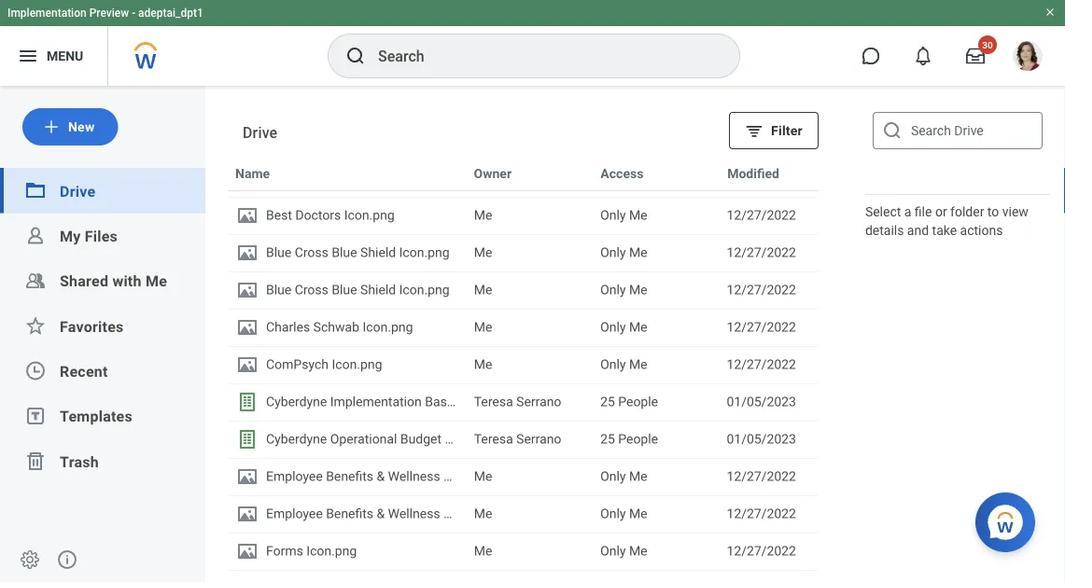 Task type: describe. For each thing, give the bounding box(es) containing it.
workbook image
[[236, 429, 259, 451]]

only for only me link for 5th me cell from the top of the item list region
[[601, 320, 626, 335]]

only me for eighth me cell from the bottom of the item list region
[[601, 208, 648, 223]]

trash button
[[60, 453, 99, 471]]

only for only me link related to eighth me cell from the bottom of the item list region
[[601, 208, 626, 223]]

recent button
[[60, 363, 108, 381]]

10 row from the top
[[228, 496, 819, 533]]

folder open image
[[24, 180, 47, 202]]

my files
[[60, 228, 118, 245]]

select
[[866, 204, 902, 220]]

templates
[[60, 408, 133, 426]]

icon.png right 'doctors'
[[344, 208, 395, 223]]

9 me cell from the top
[[467, 534, 593, 570]]

new button
[[22, 108, 118, 146]]

am for cyberdyne operational  budget 01/05/2023 09:17 am
[[554, 432, 574, 447]]

only me for 9th me cell
[[601, 544, 648, 560]]

only me for 4th me cell from the top of the item list region
[[601, 283, 648, 298]]

icon.png up charles schwab icon.png link
[[399, 283, 450, 298]]

2 & from the top
[[377, 507, 385, 522]]

only for 4th me cell from the top of the item list region only me link
[[601, 283, 626, 298]]

baseline
[[425, 395, 475, 410]]

best doctors icon.png
[[266, 208, 395, 223]]

employee for 8th me cell's employee benefits & wellness article image.png "link"
[[266, 507, 323, 522]]

2 blue cross blue shield icon.png from the top
[[266, 283, 450, 298]]

preview
[[89, 7, 129, 20]]

row containing cyberdyne implementation baseline 01/05/2023 09:16 am
[[228, 384, 819, 421]]

details
[[866, 223, 905, 238]]

menu banner
[[0, 0, 1066, 86]]

6 12/27/2022 from the top
[[727, 469, 797, 485]]

icon.png down best doctors icon.png link
[[399, 245, 450, 261]]

1 vertical spatial drive
[[60, 182, 96, 200]]

a
[[905, 204, 912, 220]]

1 12/27/2022 from the top
[[727, 208, 797, 223]]

only me for seventh me cell
[[601, 469, 648, 485]]

icon.png right "forms"
[[307, 544, 357, 560]]

image.png for employee benefits & wellness article image.png "link" corresponding to seventh me cell
[[485, 469, 546, 485]]

me row
[[228, 160, 819, 197]]

8 me cell from the top
[[467, 497, 593, 532]]

with
[[112, 273, 142, 291]]

2 shield from the top
[[361, 283, 396, 298]]

workbook image for cyberdyne operational  budget 01/05/2023 09:17 am
[[236, 429, 259, 451]]

charles schwab icon.png
[[266, 320, 413, 335]]

clock image
[[24, 360, 47, 383]]

only me link for 5th me cell from the top of the item list region
[[601, 318, 712, 338]]

best doctors icon.png link
[[236, 205, 459, 227]]

close environment banner image
[[1045, 7, 1057, 18]]

budget
[[401, 432, 442, 447]]

my files button
[[60, 228, 118, 245]]

benefits for 8th me cell's employee benefits & wellness article image.png "link"
[[326, 507, 374, 522]]

1 & from the top
[[377, 469, 385, 485]]

icon.png right schwab
[[363, 320, 413, 335]]

4 me cell from the top
[[467, 273, 593, 308]]

3 me cell from the top
[[467, 235, 593, 271]]

0 horizontal spatial search image
[[345, 45, 367, 67]]

or
[[936, 204, 948, 220]]

09:17
[[518, 432, 550, 447]]

row containing best doctors icon.png
[[228, 197, 819, 234]]

menu
[[47, 48, 83, 64]]

1 cross from the top
[[295, 245, 329, 261]]

1 vertical spatial search image
[[882, 120, 904, 142]]

09:16
[[551, 395, 583, 410]]

forms icon.png
[[266, 544, 357, 560]]

cyberdyne operational  budget 01/05/2023 09:17 am link
[[236, 429, 574, 451]]

cyberdyne implementation baseline 01/05/2023 09:16 am
[[266, 395, 606, 410]]

modified
[[728, 166, 780, 181]]

only me link for 4th me cell from the top of the item list region
[[601, 280, 712, 301]]

shared with me button
[[60, 273, 167, 291]]

25 people for cyberdyne implementation baseline 01/05/2023 09:16 am
[[601, 395, 659, 410]]

me inside the me row
[[474, 170, 493, 186]]

-
[[132, 7, 136, 20]]

my
[[60, 228, 81, 245]]

shared with me image
[[24, 270, 47, 292]]

only for only me link associated with 8th me cell
[[601, 507, 626, 522]]

notifications large image
[[915, 47, 933, 65]]

name
[[235, 166, 270, 181]]

implementation preview -   adeptai_dpt1
[[7, 7, 204, 20]]

people for cyberdyne operational  budget 01/05/2023 09:17 am
[[619, 432, 659, 447]]

trash image
[[24, 450, 47, 473]]

menu button
[[0, 26, 108, 86]]

new
[[68, 119, 95, 135]]

folder
[[951, 204, 985, 220]]

search drive field
[[873, 112, 1043, 149]]

blue down best in the left top of the page
[[266, 245, 292, 261]]

file
[[915, 204, 933, 220]]

row containing charles schwab icon.png
[[228, 309, 819, 347]]

5 me cell from the top
[[467, 310, 593, 346]]

12 row from the top
[[228, 571, 819, 583]]

implementation inside menu banner
[[7, 7, 87, 20]]

user image
[[24, 225, 47, 247]]

workbook image for cyberdyne implementation baseline 01/05/2023 09:16 am
[[236, 391, 259, 414]]

only for only me link related to seventh me cell
[[601, 469, 626, 485]]

operational
[[330, 432, 397, 447]]

only me for 5th me cell from the top of the item list region
[[601, 320, 648, 335]]

25 people link for cyberdyne implementation baseline 01/05/2023 09:16 am
[[601, 392, 712, 413]]

plus image
[[42, 118, 61, 136]]

teresa for budget
[[474, 432, 514, 447]]

1 blue cross blue shield icon.png from the top
[[266, 245, 450, 261]]

templates button
[[60, 408, 133, 426]]

serrano for 09:16
[[517, 395, 562, 410]]

blue cross blue shield icon.png link for 7th me cell from the bottom
[[236, 242, 459, 264]]

shared
[[60, 273, 109, 291]]

star image
[[24, 315, 47, 337]]

image.png for 8th me cell's employee benefits & wellness article image.png "link"
[[485, 507, 546, 522]]

3 row from the top
[[228, 234, 819, 272]]

25 people link for cyberdyne operational  budget 01/05/2023 09:17 am
[[601, 430, 712, 450]]



Task type: vqa. For each thing, say whether or not it's contained in the screenshot.
the harper corlette
no



Task type: locate. For each thing, give the bounding box(es) containing it.
3 12/27/2022 from the top
[[727, 283, 797, 298]]

trash
[[60, 453, 99, 471]]

article
[[444, 469, 482, 485], [444, 507, 482, 522]]

5 12/27/2022 from the top
[[727, 357, 797, 373]]

01/05/2023 inside "link"
[[478, 395, 547, 410]]

benefits down operational
[[326, 469, 374, 485]]

& up forms icon.png link
[[377, 507, 385, 522]]

recent
[[60, 363, 108, 381]]

teresa serrano cell up 09:17 at bottom
[[467, 385, 593, 420]]

1 only me link from the top
[[601, 206, 712, 226]]

teresa serrano down 09:16
[[474, 432, 562, 447]]

profile logan mcneil image
[[1014, 41, 1043, 75]]

shield
[[361, 245, 396, 261], [361, 283, 396, 298]]

wellness
[[388, 469, 441, 485], [388, 507, 441, 522]]

cyberdyne implementation baseline 01/05/2023 09:16 am link
[[236, 391, 606, 414]]

5 row from the top
[[228, 309, 819, 347]]

grid inside item list region
[[228, 154, 819, 583]]

2 image.png from the top
[[485, 507, 546, 522]]

employee benefits & wellness article image.png link for 8th me cell
[[236, 504, 546, 526]]

1 row from the top
[[228, 154, 819, 192]]

1 employee benefits & wellness article image.png from the top
[[266, 469, 546, 485]]

only for fourth me cell from the bottom's only me link
[[601, 357, 626, 373]]

teresa serrano for 09:17
[[474, 432, 562, 447]]

employee benefits & wellness article image.png
[[266, 469, 546, 485], [266, 507, 546, 522]]

drive inside item list region
[[243, 124, 278, 142]]

1 vertical spatial blue cross blue shield icon.png
[[266, 283, 450, 298]]

1 horizontal spatial drive
[[243, 124, 278, 142]]

4 12/27/2022 from the top
[[727, 320, 797, 335]]

search image
[[345, 45, 367, 67], [882, 120, 904, 142]]

30
[[983, 39, 994, 50]]

only me link for 9th me cell
[[601, 542, 712, 562]]

serrano
[[517, 395, 562, 410], [517, 432, 562, 447]]

files
[[85, 228, 118, 245]]

people for cyberdyne implementation baseline 01/05/2023 09:16 am
[[619, 395, 659, 410]]

drive
[[243, 124, 278, 142], [60, 182, 96, 200]]

0 horizontal spatial am
[[554, 432, 574, 447]]

document image
[[236, 205, 259, 227], [236, 205, 259, 227], [236, 279, 259, 302], [236, 354, 259, 376], [236, 466, 259, 489], [236, 466, 259, 489], [236, 504, 259, 526], [236, 504, 259, 526]]

5 only me from the top
[[601, 357, 648, 373]]

9 row from the top
[[228, 459, 819, 496]]

image.png
[[485, 469, 546, 485], [485, 507, 546, 522]]

benefits for employee benefits & wellness article image.png "link" corresponding to seventh me cell
[[326, 469, 374, 485]]

only for only me link for 7th me cell from the bottom
[[601, 245, 626, 261]]

item list region
[[206, 86, 842, 583]]

1 vertical spatial shield
[[361, 283, 396, 298]]

only me link for 8th me cell
[[601, 504, 712, 525]]

only for 9th me cell's only me link
[[601, 544, 626, 560]]

blue up charles
[[266, 283, 292, 298]]

cyberdyne for cyberdyne implementation baseline 01/05/2023 09:16 am
[[266, 395, 327, 410]]

cyberdyne inside "link"
[[266, 395, 327, 410]]

1 vertical spatial image.png
[[485, 507, 546, 522]]

forms icon.png link
[[236, 541, 459, 563]]

12/27/2022
[[727, 208, 797, 223], [727, 245, 797, 261], [727, 283, 797, 298], [727, 320, 797, 335], [727, 357, 797, 373], [727, 469, 797, 485], [727, 507, 797, 522], [727, 544, 797, 560]]

8 only me from the top
[[601, 544, 648, 560]]

3 only me from the top
[[601, 283, 648, 298]]

blue cross blue shield icon.png link up charles schwab icon.png link
[[236, 279, 459, 302]]

row containing compsych icon.png
[[228, 347, 819, 384]]

2 25 from the top
[[601, 432, 615, 447]]

5 only from the top
[[601, 357, 626, 373]]

am right 09:17 at bottom
[[554, 432, 574, 447]]

schwab
[[314, 320, 360, 335]]

0 vertical spatial teresa
[[474, 395, 514, 410]]

cyberdyne down compsych
[[266, 395, 327, 410]]

forms
[[266, 544, 303, 560]]

am for cyberdyne implementation baseline 01/05/2023 09:16 am
[[586, 395, 606, 410]]

only me link for eighth me cell from the bottom of the item list region
[[601, 206, 712, 226]]

charles schwab icon.png link
[[236, 317, 459, 339]]

implementation
[[7, 7, 87, 20], [330, 395, 422, 410]]

1 25 people link from the top
[[601, 392, 712, 413]]

0 vertical spatial drive
[[243, 124, 278, 142]]

me cell inside row
[[467, 161, 593, 196]]

employee benefits & wellness article image.png down cyberdyne operational  budget 01/05/2023 09:17 am link
[[266, 469, 546, 485]]

8 only from the top
[[601, 544, 626, 560]]

4 only me link from the top
[[601, 318, 712, 338]]

implementation inside cyberdyne implementation baseline 01/05/2023 09:16 am "link"
[[330, 395, 422, 410]]

1 shield from the top
[[361, 245, 396, 261]]

wellness for seventh me cell
[[388, 469, 441, 485]]

1 vertical spatial &
[[377, 507, 385, 522]]

0 vertical spatial 25
[[601, 395, 615, 410]]

only me for 8th me cell
[[601, 507, 648, 522]]

take
[[933, 223, 958, 238]]

1 25 from the top
[[601, 395, 615, 410]]

1 teresa serrano from the top
[[474, 395, 562, 410]]

1 vertical spatial implementation
[[330, 395, 422, 410]]

icon.png
[[344, 208, 395, 223], [399, 245, 450, 261], [399, 283, 450, 298], [363, 320, 413, 335], [332, 357, 382, 373], [307, 544, 357, 560]]

1 me cell from the top
[[467, 161, 593, 196]]

0 vertical spatial shield
[[361, 245, 396, 261]]

1 vertical spatial 25 people
[[601, 432, 659, 447]]

25 right 09:16
[[601, 395, 615, 410]]

0 horizontal spatial implementation
[[7, 7, 87, 20]]

blue up charles schwab icon.png
[[332, 283, 357, 298]]

3 only me link from the top
[[601, 280, 712, 301]]

compsych icon.png link
[[236, 354, 459, 376]]

1 vertical spatial employee benefits & wellness article image.png
[[266, 507, 546, 522]]

1 employee benefits & wellness article image.png link from the top
[[236, 466, 546, 489]]

wellness for 8th me cell
[[388, 507, 441, 522]]

1 wellness from the top
[[388, 469, 441, 485]]

1 image.png from the top
[[485, 469, 546, 485]]

0 vertical spatial &
[[377, 469, 385, 485]]

2 benefits from the top
[[326, 507, 374, 522]]

row containing cyberdyne operational  budget 01/05/2023 09:17 am
[[228, 421, 819, 459]]

1 blue cross blue shield icon.png link from the top
[[236, 242, 459, 264]]

am right 09:16
[[586, 395, 606, 410]]

info image
[[56, 549, 78, 572]]

cyberdyne operational  budget 01/05/2023 09:17 am
[[266, 432, 574, 447]]

employee for employee benefits & wellness article image.png "link" corresponding to seventh me cell
[[266, 469, 323, 485]]

cross
[[295, 245, 329, 261], [295, 283, 329, 298]]

view
[[1003, 204, 1029, 220]]

30 button
[[956, 35, 998, 77]]

only me for fourth me cell from the bottom
[[601, 357, 648, 373]]

access
[[601, 166, 644, 181]]

1 vertical spatial 25
[[601, 432, 615, 447]]

0 vertical spatial serrano
[[517, 395, 562, 410]]

adeptai_dpt1
[[138, 7, 204, 20]]

serrano up 09:17 at bottom
[[517, 395, 562, 410]]

Search Workday  search field
[[378, 35, 702, 77]]

2 blue cross blue shield icon.png link from the top
[[236, 279, 459, 302]]

1 article from the top
[[444, 469, 482, 485]]

am inside "link"
[[586, 395, 606, 410]]

0 vertical spatial benefits
[[326, 469, 374, 485]]

2 only from the top
[[601, 245, 626, 261]]

0 vertical spatial article
[[444, 469, 482, 485]]

1 vertical spatial teresa serrano
[[474, 432, 562, 447]]

justify image
[[17, 45, 39, 67]]

6 only me link from the top
[[601, 467, 712, 488]]

am
[[586, 395, 606, 410], [554, 432, 574, 447]]

blue cross blue shield icon.png link down best doctors icon.png link
[[236, 242, 459, 264]]

25 people
[[601, 395, 659, 410], [601, 432, 659, 447]]

blue cross blue shield icon.png link
[[236, 242, 459, 264], [236, 279, 459, 302]]

6 only from the top
[[601, 469, 626, 485]]

row containing forms icon.png
[[228, 533, 819, 571]]

me
[[474, 170, 493, 186], [474, 208, 493, 223], [630, 208, 648, 223], [474, 245, 493, 261], [630, 245, 648, 261], [146, 273, 167, 291], [474, 283, 493, 298], [630, 283, 648, 298], [474, 320, 493, 335], [630, 320, 648, 335], [474, 357, 493, 373], [630, 357, 648, 373], [474, 469, 493, 485], [630, 469, 648, 485], [474, 507, 493, 522], [630, 507, 648, 522], [474, 544, 493, 560], [630, 544, 648, 560]]

0 vertical spatial implementation
[[7, 7, 87, 20]]

teresa serrano for 09:16
[[474, 395, 562, 410]]

only
[[601, 208, 626, 223], [601, 245, 626, 261], [601, 283, 626, 298], [601, 320, 626, 335], [601, 357, 626, 373], [601, 469, 626, 485], [601, 507, 626, 522], [601, 544, 626, 560]]

employee benefits & wellness article image.png link for seventh me cell
[[236, 466, 546, 489]]

icon.png down charles schwab icon.png link
[[332, 357, 382, 373]]

and
[[908, 223, 930, 238]]

0 vertical spatial people
[[619, 395, 659, 410]]

2 employee benefits & wellness article image.png from the top
[[266, 507, 546, 522]]

compsych icon.png
[[266, 357, 382, 373]]

me cell
[[467, 161, 593, 196], [467, 198, 593, 234], [467, 235, 593, 271], [467, 273, 593, 308], [467, 310, 593, 346], [467, 348, 593, 383], [467, 460, 593, 495], [467, 497, 593, 532], [467, 534, 593, 570]]

7 only me link from the top
[[601, 504, 712, 525]]

teresa left 09:17 at bottom
[[474, 432, 514, 447]]

0 horizontal spatial drive
[[60, 182, 96, 200]]

7 me cell from the top
[[467, 460, 593, 495]]

only me for 7th me cell from the bottom
[[601, 245, 648, 261]]

only me link for fourth me cell from the bottom
[[601, 355, 712, 376]]

to
[[988, 204, 1000, 220]]

2 teresa serrano cell from the top
[[467, 422, 593, 458]]

1 employee from the top
[[266, 469, 323, 485]]

employee benefits & wellness article image.png link down cyberdyne operational  budget 01/05/2023 09:17 am link
[[236, 466, 546, 489]]

grid containing name
[[228, 154, 819, 583]]

people
[[619, 395, 659, 410], [619, 432, 659, 447]]

teresa serrano cell for 09:16
[[467, 385, 593, 420]]

best
[[266, 208, 292, 223]]

7 12/27/2022 from the top
[[727, 507, 797, 522]]

2 12/27/2022 from the top
[[727, 245, 797, 261]]

benefits up forms icon.png link
[[326, 507, 374, 522]]

3 only from the top
[[601, 283, 626, 298]]

25 for cyberdyne implementation baseline 01/05/2023 09:16 am
[[601, 395, 615, 410]]

2 only me from the top
[[601, 245, 648, 261]]

0 vertical spatial search image
[[345, 45, 367, 67]]

0 vertical spatial blue cross blue shield icon.png
[[266, 245, 450, 261]]

1 vertical spatial cross
[[295, 283, 329, 298]]

1 people from the top
[[619, 395, 659, 410]]

1 vertical spatial teresa
[[474, 432, 514, 447]]

2 only me link from the top
[[601, 243, 712, 263]]

1 vertical spatial blue cross blue shield icon.png link
[[236, 279, 459, 302]]

teresa serrano cell for 09:17
[[467, 422, 593, 458]]

1 vertical spatial cyberdyne
[[266, 432, 327, 447]]

1 horizontal spatial am
[[586, 395, 606, 410]]

1 25 people from the top
[[601, 395, 659, 410]]

1 vertical spatial benefits
[[326, 507, 374, 522]]

filter image
[[745, 121, 764, 140]]

6 me cell from the top
[[467, 348, 593, 383]]

6 only me from the top
[[601, 469, 648, 485]]

2 cross from the top
[[295, 283, 329, 298]]

1 vertical spatial teresa serrano cell
[[467, 422, 593, 458]]

1 teresa serrano cell from the top
[[467, 385, 593, 420]]

0 vertical spatial teresa serrano cell
[[467, 385, 593, 420]]

1 horizontal spatial search image
[[882, 120, 904, 142]]

cyberdyne for cyberdyne operational  budget 01/05/2023 09:17 am
[[266, 432, 327, 447]]

article for 8th me cell
[[444, 507, 482, 522]]

0 vertical spatial 25 people link
[[601, 392, 712, 413]]

1 horizontal spatial implementation
[[330, 395, 422, 410]]

4 row from the top
[[228, 272, 819, 309]]

8 only me link from the top
[[601, 542, 712, 562]]

only me link
[[601, 206, 712, 226], [601, 243, 712, 263], [601, 280, 712, 301], [601, 318, 712, 338], [601, 355, 712, 376], [601, 467, 712, 488], [601, 504, 712, 525], [601, 542, 712, 562]]

1 vertical spatial wellness
[[388, 507, 441, 522]]

11 row from the top
[[228, 533, 819, 571]]

row containing name
[[228, 154, 819, 192]]

5 only me link from the top
[[601, 355, 712, 376]]

0 vertical spatial cyberdyne
[[266, 395, 327, 410]]

implementation up operational
[[330, 395, 422, 410]]

inbox large image
[[967, 47, 986, 65]]

doctors
[[296, 208, 341, 223]]

serrano for 09:17
[[517, 432, 562, 447]]

drive up name
[[243, 124, 278, 142]]

0 vertical spatial blue cross blue shield icon.png link
[[236, 242, 459, 264]]

25 for cyberdyne operational  budget 01/05/2023 09:17 am
[[601, 432, 615, 447]]

filter
[[772, 123, 803, 138]]

2 wellness from the top
[[388, 507, 441, 522]]

favorites
[[60, 318, 124, 336]]

1 vertical spatial employee benefits & wellness article image.png link
[[236, 504, 546, 526]]

2 25 people link from the top
[[601, 430, 712, 450]]

4 only from the top
[[601, 320, 626, 335]]

teresa left 09:16
[[474, 395, 514, 410]]

2 serrano from the top
[[517, 432, 562, 447]]

gear image
[[19, 549, 41, 572]]

2 people from the top
[[619, 432, 659, 447]]

01/05/2023
[[478, 395, 547, 410], [727, 395, 797, 410], [445, 432, 515, 447], [727, 432, 797, 447]]

teresa for baseline
[[474, 395, 514, 410]]

0 vertical spatial image.png
[[485, 469, 546, 485]]

teresa serrano cell
[[467, 385, 593, 420], [467, 422, 593, 458]]

0 vertical spatial employee benefits & wellness article image.png
[[266, 469, 546, 485]]

compsych
[[266, 357, 329, 373]]

only me
[[601, 208, 648, 223], [601, 245, 648, 261], [601, 283, 648, 298], [601, 320, 648, 335], [601, 357, 648, 373], [601, 469, 648, 485], [601, 507, 648, 522], [601, 544, 648, 560]]

7 row from the top
[[228, 384, 819, 421]]

cyberdyne right workbook image
[[266, 432, 327, 447]]

blue cross blue shield icon.png
[[266, 245, 450, 261], [266, 283, 450, 298]]

4 only me from the top
[[601, 320, 648, 335]]

teresa serrano cell down 09:16
[[467, 422, 593, 458]]

1 benefits from the top
[[326, 469, 374, 485]]

employee benefits & wellness article image.png link up forms icon.png link
[[236, 504, 546, 526]]

1 vertical spatial article
[[444, 507, 482, 522]]

teresa
[[474, 395, 514, 410], [474, 432, 514, 447]]

2 cyberdyne from the top
[[266, 432, 327, 447]]

owner
[[474, 166, 512, 181]]

1 vertical spatial am
[[554, 432, 574, 447]]

2 employee from the top
[[266, 507, 323, 522]]

&
[[377, 469, 385, 485], [377, 507, 385, 522]]

8 row from the top
[[228, 421, 819, 459]]

2 article from the top
[[444, 507, 482, 522]]

only me link for seventh me cell
[[601, 467, 712, 488]]

only me link for 7th me cell from the bottom
[[601, 243, 712, 263]]

1 vertical spatial employee
[[266, 507, 323, 522]]

1 vertical spatial 25 people link
[[601, 430, 712, 450]]

employee benefits & wellness article image.png link
[[236, 466, 546, 489], [236, 504, 546, 526]]

benefits
[[326, 469, 374, 485], [326, 507, 374, 522]]

1 serrano from the top
[[517, 395, 562, 410]]

1 vertical spatial people
[[619, 432, 659, 447]]

25
[[601, 395, 615, 410], [601, 432, 615, 447]]

implementation up menu dropdown button
[[7, 7, 87, 20]]

serrano down 09:16
[[517, 432, 562, 447]]

article for seventh me cell
[[444, 469, 482, 485]]

7 only me from the top
[[601, 507, 648, 522]]

0 vertical spatial employee benefits & wellness article image.png link
[[236, 466, 546, 489]]

blue
[[266, 245, 292, 261], [332, 245, 357, 261], [266, 283, 292, 298], [332, 283, 357, 298]]

blue cross blue shield icon.png up charles schwab icon.png link
[[266, 283, 450, 298]]

8 12/27/2022 from the top
[[727, 544, 797, 560]]

workbook image
[[236, 391, 259, 414], [236, 391, 259, 414], [236, 429, 259, 451]]

7 only from the top
[[601, 507, 626, 522]]

grid
[[228, 154, 819, 583]]

drive button
[[60, 182, 96, 200]]

cell
[[229, 161, 467, 196], [593, 161, 720, 196], [720, 161, 818, 196], [229, 572, 467, 583], [720, 572, 818, 583]]

2 teresa serrano from the top
[[474, 432, 562, 447]]

0 vertical spatial 25 people
[[601, 395, 659, 410]]

1 cyberdyne from the top
[[266, 395, 327, 410]]

1 only from the top
[[601, 208, 626, 223]]

shield down best doctors icon.png link
[[361, 245, 396, 261]]

2 employee benefits & wellness article image.png link from the top
[[236, 504, 546, 526]]

0 vertical spatial cross
[[295, 245, 329, 261]]

6 row from the top
[[228, 347, 819, 384]]

1 vertical spatial serrano
[[517, 432, 562, 447]]

charles
[[266, 320, 310, 335]]

employee
[[266, 469, 323, 485], [266, 507, 323, 522]]

25 people for cyberdyne operational  budget 01/05/2023 09:17 am
[[601, 432, 659, 447]]

blue down best doctors icon.png link
[[332, 245, 357, 261]]

blue cross blue shield icon.png link for 4th me cell from the top of the item list region
[[236, 279, 459, 302]]

favorites button
[[60, 318, 124, 336]]

employee benefits & wellness article image.png up forms icon.png link
[[266, 507, 546, 522]]

document image
[[236, 242, 259, 264], [236, 242, 259, 264], [236, 279, 259, 302], [236, 317, 259, 339], [236, 317, 259, 339], [236, 354, 259, 376], [236, 541, 259, 563], [236, 541, 259, 563]]

0 vertical spatial wellness
[[388, 469, 441, 485]]

cyberdyne
[[266, 395, 327, 410], [266, 432, 327, 447]]

2 25 people from the top
[[601, 432, 659, 447]]

cross up charles
[[295, 283, 329, 298]]

select a file or folder to view details and take actions
[[866, 204, 1029, 238]]

blue cross blue shield icon.png down best doctors icon.png link
[[266, 245, 450, 261]]

1 only me from the top
[[601, 208, 648, 223]]

actions
[[961, 223, 1004, 238]]

2 teresa from the top
[[474, 432, 514, 447]]

25 right 09:17 at bottom
[[601, 432, 615, 447]]

drive right folder open image
[[60, 182, 96, 200]]

shield up charles schwab icon.png link
[[361, 283, 396, 298]]

filter button
[[730, 112, 819, 149]]

2 me cell from the top
[[467, 198, 593, 234]]

0 vertical spatial am
[[586, 395, 606, 410]]

teresa serrano
[[474, 395, 562, 410], [474, 432, 562, 447]]

0 vertical spatial teresa serrano
[[474, 395, 562, 410]]

25 people link
[[601, 392, 712, 413], [601, 430, 712, 450]]

teresa serrano up 09:17 at bottom
[[474, 395, 562, 410]]

2 row from the top
[[228, 197, 819, 234]]

1 teresa from the top
[[474, 395, 514, 410]]

cross down 'doctors'
[[295, 245, 329, 261]]

shared with me
[[60, 273, 167, 291]]

row
[[228, 154, 819, 192], [228, 197, 819, 234], [228, 234, 819, 272], [228, 272, 819, 309], [228, 309, 819, 347], [228, 347, 819, 384], [228, 384, 819, 421], [228, 421, 819, 459], [228, 459, 819, 496], [228, 496, 819, 533], [228, 533, 819, 571], [228, 571, 819, 583]]

0 vertical spatial employee
[[266, 469, 323, 485]]

& down operational
[[377, 469, 385, 485]]



